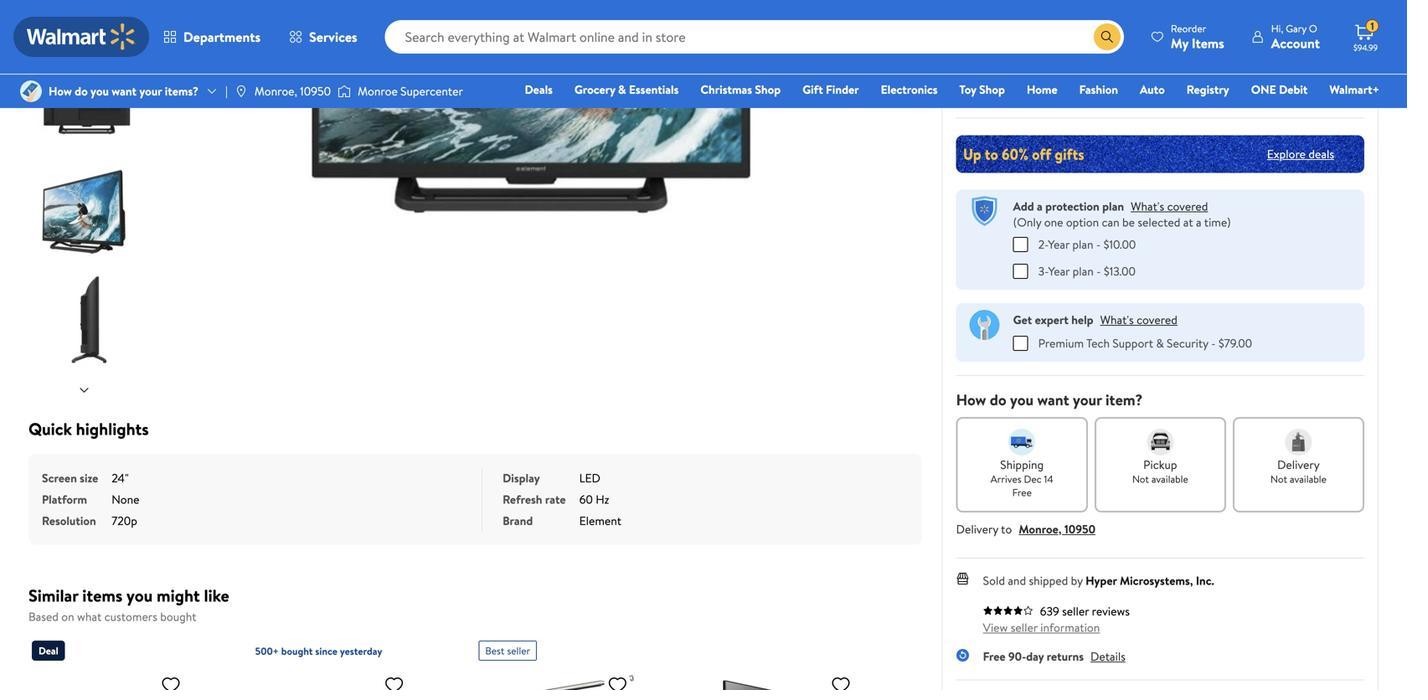 Task type: locate. For each thing, give the bounding box(es) containing it.
you down walmart image
[[91, 83, 109, 99]]

0 horizontal spatial add
[[1014, 198, 1035, 214]]

monroe, down dec
[[1019, 521, 1062, 537]]

delivery for not
[[1278, 456, 1320, 473]]

how down 'in_home_installation logo'
[[957, 389, 987, 410]]

1 horizontal spatial available
[[1290, 472, 1327, 486]]

not inside pickup not available
[[1133, 472, 1150, 486]]

1 horizontal spatial not
[[1271, 472, 1288, 486]]

shop right christmas
[[755, 81, 781, 98]]

1 vertical spatial your
[[1073, 389, 1102, 410]]

10950 up by
[[1065, 521, 1096, 537]]

0 horizontal spatial want
[[112, 83, 137, 99]]

covered up premium tech support & security - $79.00
[[1137, 311, 1178, 328]]

2 horizontal spatial seller
[[1063, 603, 1089, 619]]

0 horizontal spatial monroe,
[[255, 83, 297, 99]]

1 vertical spatial add
[[1014, 198, 1035, 214]]

product group
[[32, 634, 218, 690], [255, 634, 442, 690], [479, 634, 665, 690]]

0 vertical spatial -
[[1097, 236, 1101, 252]]

details
[[1091, 648, 1126, 665]]

restored element 24" class hd (720p) led tv (eleft2416) (refurbished) - image 3 of 6 image
[[37, 54, 135, 152]]

add left "one"
[[1014, 198, 1035, 214]]

bought
[[160, 609, 197, 625], [281, 644, 313, 659]]

buy now button
[[957, 71, 1157, 104]]

how down walmart image
[[49, 83, 72, 99]]

one debit link
[[1244, 80, 1316, 98]]

be
[[1123, 214, 1135, 230]]

services button
[[275, 17, 372, 57]]

add inside add a protection plan what's covered (only one option can be selected at a time)
[[1014, 198, 1035, 214]]

0 horizontal spatial do
[[75, 83, 88, 99]]

available inside pickup not available
[[1152, 472, 1189, 486]]

1
[[1371, 19, 1375, 33]]

0 horizontal spatial available
[[1152, 472, 1189, 486]]

plan down option
[[1073, 236, 1094, 252]]

fashion link
[[1072, 80, 1126, 98]]

how
[[49, 83, 72, 99], [957, 389, 987, 410]]

 image
[[20, 80, 42, 102], [338, 83, 351, 100]]

price when purchased online
[[957, 7, 1080, 21]]

add to favorites list, onn. 24" class hd (720p) led roku smart tv (100012590) image
[[161, 674, 181, 690]]

to for add
[[1258, 78, 1271, 96]]

0 horizontal spatial you
[[91, 83, 109, 99]]

Search search field
[[385, 20, 1124, 54]]

similar
[[28, 584, 78, 607]]

not down "intent image for delivery"
[[1271, 472, 1288, 486]]

tyler 7" portable tv lcd monitor rechargeable battery powered wireless capability hd-tv, usb, hdmi input, ac/dc, remote control built in stand small for car kids travel image
[[479, 668, 635, 690]]

plan for $13.00
[[1073, 263, 1094, 279]]

restored element 24" class hd (720p) led tv (eleft2416) (refurbished) - image 4 of 6 image
[[37, 163, 135, 261]]

0 horizontal spatial how
[[49, 83, 72, 99]]

0 vertical spatial year
[[1049, 236, 1070, 252]]

restored element 24" class hd (720p) led tv (eleft2416) (refurbished) - image 5 of 6 image
[[37, 271, 135, 369]]

add right registry
[[1231, 78, 1255, 96]]

2 shop from the left
[[980, 81, 1005, 98]]

1 horizontal spatial monroe,
[[1019, 521, 1062, 537]]

toy shop
[[960, 81, 1005, 98]]

1 horizontal spatial free
[[1013, 485, 1032, 500]]

14
[[1044, 472, 1054, 486]]

toy
[[960, 81, 977, 98]]

platform
[[42, 491, 87, 508]]

& right grocery
[[618, 81, 626, 98]]

monroe, right |
[[255, 83, 297, 99]]

0 horizontal spatial &
[[618, 81, 626, 98]]

0 vertical spatial 10950
[[300, 83, 331, 99]]

10950
[[300, 83, 331, 99], [1065, 521, 1096, 537]]

0 horizontal spatial seller
[[507, 644, 531, 658]]

1 not from the left
[[1133, 472, 1150, 486]]

1 vertical spatial plan
[[1073, 236, 1094, 252]]

plan right option
[[1103, 198, 1124, 214]]

- left $10.00
[[1097, 236, 1101, 252]]

yesterday
[[340, 644, 382, 659]]

1 horizontal spatial do
[[990, 389, 1007, 410]]

0 vertical spatial how
[[49, 83, 72, 99]]

want for item?
[[1038, 389, 1070, 410]]

available for delivery
[[1290, 472, 1327, 486]]

by
[[1071, 572, 1083, 589]]

1 vertical spatial do
[[990, 389, 1007, 410]]

$94.99
[[1354, 42, 1378, 53]]

 image down walmart image
[[20, 80, 42, 102]]

hz
[[596, 491, 609, 508]]

2 year from the top
[[1049, 263, 1070, 279]]

your for items?
[[139, 83, 162, 99]]

delivery down "intent image for delivery"
[[1278, 456, 1320, 473]]

1 horizontal spatial to
[[1258, 78, 1271, 96]]

1 horizontal spatial &
[[1157, 335, 1164, 351]]

year right '3-year plan - $13.00' checkbox
[[1049, 263, 1070, 279]]

$13.00
[[1104, 263, 1136, 279]]

0 vertical spatial what's
[[1131, 198, 1165, 214]]

- left $13.00
[[1097, 263, 1101, 279]]

0 vertical spatial covered
[[1168, 198, 1209, 214]]

debit
[[1280, 81, 1308, 98]]

720p
[[112, 513, 137, 529]]

items
[[82, 584, 123, 607]]

not down intent image for pickup
[[1133, 472, 1150, 486]]

2 horizontal spatial you
[[1010, 389, 1034, 410]]

fashion
[[1080, 81, 1119, 98]]

0 vertical spatial your
[[139, 83, 162, 99]]

free inside shipping arrives dec 14 free
[[1013, 485, 1032, 500]]

in_home_installation logo image
[[970, 310, 1000, 340]]

90-
[[1009, 648, 1027, 665]]

0 vertical spatial plan
[[1103, 198, 1124, 214]]

1 vertical spatial monroe,
[[1019, 521, 1062, 537]]

seller for information
[[1011, 619, 1038, 636]]

1 vertical spatial delivery
[[957, 521, 999, 537]]

wpp logo image
[[970, 196, 1000, 226]]

1 vertical spatial -
[[1097, 263, 1101, 279]]

your left item?
[[1073, 389, 1102, 410]]

how for how do you want your items?
[[49, 83, 72, 99]]

1 vertical spatial year
[[1049, 263, 1070, 279]]

year down "one"
[[1049, 236, 1070, 252]]

bought left since
[[281, 644, 313, 659]]

plan down 2-year plan - $10.00
[[1073, 263, 1094, 279]]

want left items?
[[112, 83, 137, 99]]

restored element 24" class hd (720p) led tv (eleft2416) (refurbished) image
[[263, 0, 799, 333]]

you for similar items you might like based on what customers bought
[[127, 584, 153, 607]]

1 vertical spatial 10950
[[1065, 521, 1096, 537]]

1 horizontal spatial 10950
[[1065, 521, 1096, 537]]

explore deals link
[[1261, 139, 1341, 169]]

1 product group from the left
[[32, 634, 218, 690]]

10950 down services popup button
[[300, 83, 331, 99]]

restored magnavox 32¨ mv322r led 720p roku tv (refurbished) image
[[702, 668, 858, 690]]

0 vertical spatial to
[[1258, 78, 1271, 96]]

your left items?
[[139, 83, 162, 99]]

delivery inside delivery not available
[[1278, 456, 1320, 473]]

0 horizontal spatial free
[[983, 648, 1006, 665]]

2 vertical spatial you
[[127, 584, 153, 607]]

covered down up to sixty percent off deals. shop now. image
[[1168, 198, 1209, 214]]

next image image
[[78, 384, 91, 397]]

1 vertical spatial what's
[[1101, 311, 1134, 328]]

1 horizontal spatial  image
[[338, 83, 351, 100]]

reorder
[[1171, 21, 1207, 36]]

0 vertical spatial what's covered button
[[1131, 198, 1209, 214]]

year
[[1049, 236, 1070, 252], [1049, 263, 1070, 279]]

shop right toy
[[980, 81, 1005, 98]]

delivery up sold
[[957, 521, 999, 537]]

option
[[1066, 214, 1099, 230]]

1 vertical spatial what's covered button
[[1101, 311, 1178, 328]]

walmart+
[[1330, 81, 1380, 98]]

what's covered button
[[1131, 198, 1209, 214], [1101, 311, 1178, 328]]

add to cart button
[[1164, 71, 1365, 104]]

want down 'premium'
[[1038, 389, 1070, 410]]

- for $10.00
[[1097, 236, 1101, 252]]

2 product group from the left
[[255, 634, 442, 690]]

a left "one"
[[1037, 198, 1043, 214]]

shop inside "link"
[[980, 81, 1005, 98]]

screen size
[[42, 470, 98, 486]]

 image
[[234, 85, 248, 98]]

plan for $10.00
[[1073, 236, 1094, 252]]

you inside similar items you might like based on what customers bought
[[127, 584, 153, 607]]

do up shipping
[[990, 389, 1007, 410]]

1 shop from the left
[[755, 81, 781, 98]]

my
[[1171, 34, 1189, 52]]

shipped
[[1029, 572, 1068, 589]]

add a protection plan what's covered (only one option can be selected at a time)
[[1014, 198, 1231, 230]]

product group containing deal
[[32, 634, 218, 690]]

3-Year plan - $13.00 checkbox
[[1014, 264, 1029, 279]]

to inside button
[[1258, 78, 1271, 96]]

0 horizontal spatial your
[[139, 83, 162, 99]]

1 horizontal spatial seller
[[1011, 619, 1038, 636]]

price
[[957, 7, 979, 21]]

0 horizontal spatial not
[[1133, 472, 1150, 486]]

1 available from the left
[[1152, 472, 1189, 486]]

& right support
[[1157, 335, 1164, 351]]

registry
[[1187, 81, 1230, 98]]

1 horizontal spatial your
[[1073, 389, 1102, 410]]

none
[[112, 491, 139, 508]]

you up intent image for shipping
[[1010, 389, 1034, 410]]

protection
[[1046, 198, 1100, 214]]

on
[[61, 609, 74, 625]]

one
[[1252, 81, 1277, 98]]

seller right '639'
[[1063, 603, 1089, 619]]

explore deals
[[1268, 146, 1335, 162]]

free left "90-"
[[983, 648, 1006, 665]]

1 horizontal spatial want
[[1038, 389, 1070, 410]]

1 year from the top
[[1049, 236, 1070, 252]]

intent image for pickup image
[[1147, 429, 1174, 456]]

1 vertical spatial you
[[1010, 389, 1034, 410]]

2 available from the left
[[1290, 472, 1327, 486]]

- for $13.00
[[1097, 263, 1101, 279]]

1 vertical spatial covered
[[1137, 311, 1178, 328]]

3-year plan - $13.00
[[1039, 263, 1136, 279]]

not
[[1133, 472, 1150, 486], [1271, 472, 1288, 486]]

500+ bought since yesterday
[[255, 644, 382, 659]]

0 vertical spatial bought
[[160, 609, 197, 625]]

premium tech support & security - $79.00
[[1039, 335, 1253, 351]]

0 vertical spatial you
[[91, 83, 109, 99]]

available down intent image for pickup
[[1152, 472, 1189, 486]]

 image for monroe supercenter
[[338, 83, 351, 100]]

details button
[[1091, 648, 1126, 665]]

legal information image
[[1084, 7, 1097, 20]]

arrives
[[991, 472, 1022, 486]]

add inside button
[[1231, 78, 1255, 96]]

add for add to cart
[[1231, 78, 1255, 96]]

delivery to monroe, 10950
[[957, 521, 1096, 537]]

1 vertical spatial free
[[983, 648, 1006, 665]]

screen
[[42, 470, 77, 486]]

0 vertical spatial add
[[1231, 78, 1255, 96]]

up to sixty percent off deals. shop now. image
[[957, 135, 1365, 173]]

-
[[1097, 236, 1101, 252], [1097, 263, 1101, 279], [1212, 335, 1216, 351]]

available inside delivery not available
[[1290, 472, 1327, 486]]

0 vertical spatial delivery
[[1278, 456, 1320, 473]]

free down shipping
[[1013, 485, 1032, 500]]

1 horizontal spatial a
[[1197, 214, 1202, 230]]

free 90-day returns details
[[983, 648, 1126, 665]]

0 horizontal spatial shop
[[755, 81, 781, 98]]

want
[[112, 83, 137, 99], [1038, 389, 1070, 410]]

Premium Tech Support & Security - $79.00 checkbox
[[1014, 336, 1029, 351]]

restored element 24" class hd (720p) led tv (eleft2416) (refurbished) - image 2 of 6 image
[[37, 0, 135, 44]]

- left the "$79.00"
[[1212, 335, 1216, 351]]

more
[[1026, 42, 1053, 58]]

deals
[[525, 81, 553, 98]]

hi, gary o account
[[1272, 21, 1320, 52]]

you up customers
[[127, 584, 153, 607]]

0 horizontal spatial to
[[1001, 521, 1012, 537]]

what's
[[1131, 198, 1165, 214], [1101, 311, 1134, 328]]

0 vertical spatial monroe,
[[255, 83, 297, 99]]

1 horizontal spatial delivery
[[1278, 456, 1320, 473]]

3 product group from the left
[[479, 634, 665, 690]]

sold and shipped by hyper microsystems, inc.
[[983, 572, 1215, 589]]

services
[[309, 28, 357, 46]]

auto
[[1140, 81, 1165, 98]]

 image left monroe
[[338, 83, 351, 100]]

2 not from the left
[[1271, 472, 1288, 486]]

1 horizontal spatial product group
[[255, 634, 442, 690]]

shop for toy shop
[[980, 81, 1005, 98]]

1 horizontal spatial you
[[127, 584, 153, 607]]

0 horizontal spatial product group
[[32, 634, 218, 690]]

2 vertical spatial plan
[[1073, 263, 1094, 279]]

1 horizontal spatial add
[[1231, 78, 1255, 96]]

0 horizontal spatial  image
[[20, 80, 42, 102]]

what's right the can
[[1131, 198, 1165, 214]]

1 horizontal spatial bought
[[281, 644, 313, 659]]

do down walmart image
[[75, 83, 88, 99]]

reorder my items
[[1171, 21, 1225, 52]]

seller
[[1063, 603, 1089, 619], [1011, 619, 1038, 636], [507, 644, 531, 658]]

monroe
[[358, 83, 398, 99]]

brand
[[503, 513, 533, 529]]

0 horizontal spatial delivery
[[957, 521, 999, 537]]

add to cart
[[1231, 78, 1298, 96]]

pickup
[[1144, 456, 1178, 473]]

1 vertical spatial bought
[[281, 644, 313, 659]]

seller down 3.8592 stars out of 5, based on 639 seller reviews element
[[1011, 619, 1038, 636]]

1 vertical spatial how
[[957, 389, 987, 410]]

seller right best
[[507, 644, 531, 658]]

shop
[[755, 81, 781, 98], [980, 81, 1005, 98]]

1 horizontal spatial shop
[[980, 81, 1005, 98]]

what's up support
[[1101, 311, 1134, 328]]

philips 32" class hd (720p) smart roku borderless led tv (32pfl6452/f7) image
[[255, 668, 411, 690]]

what's inside add a protection plan what's covered (only one option can be selected at a time)
[[1131, 198, 1165, 214]]

0 vertical spatial want
[[112, 83, 137, 99]]

1 vertical spatial want
[[1038, 389, 1070, 410]]

available down "intent image for delivery"
[[1290, 472, 1327, 486]]

1 horizontal spatial how
[[957, 389, 987, 410]]

0 vertical spatial do
[[75, 83, 88, 99]]

not inside delivery not available
[[1271, 472, 1288, 486]]

departments button
[[149, 17, 275, 57]]

&
[[618, 81, 626, 98], [1157, 335, 1164, 351]]

a right at
[[1197, 214, 1202, 230]]

when
[[981, 7, 1004, 21]]

2 horizontal spatial product group
[[479, 634, 665, 690]]

your for item?
[[1073, 389, 1102, 410]]

grocery & essentials
[[575, 81, 679, 98]]

bought down might
[[160, 609, 197, 625]]

a
[[1037, 198, 1043, 214], [1197, 214, 1202, 230]]

0 horizontal spatial bought
[[160, 609, 197, 625]]

$10.00
[[1104, 236, 1136, 252]]

0 vertical spatial free
[[1013, 485, 1032, 500]]

1 vertical spatial to
[[1001, 521, 1012, 537]]



Task type: describe. For each thing, give the bounding box(es) containing it.
plan inside add a protection plan what's covered (only one option can be selected at a time)
[[1103, 198, 1124, 214]]

intent image for delivery image
[[1286, 429, 1312, 456]]

covered inside add a protection plan what's covered (only one option can be selected at a time)
[[1168, 198, 1209, 214]]

auto link
[[1133, 80, 1173, 98]]

shipping arrives dec 14 free
[[991, 456, 1054, 500]]

add to favorites list, restored magnavox 32¨ mv322r led 720p roku tv (refurbished) image
[[831, 674, 851, 690]]

(only
[[1014, 214, 1042, 230]]

finder
[[826, 81, 859, 98]]

want for items?
[[112, 83, 137, 99]]

grocery
[[575, 81, 616, 98]]

gift finder link
[[795, 80, 867, 98]]

selected
[[1138, 214, 1181, 230]]

add to favorites list, philips 32" class hd (720p) smart roku borderless led tv (32pfl6452/f7) image
[[384, 674, 404, 690]]

how for how do you want your item?
[[957, 389, 987, 410]]

details
[[1056, 42, 1089, 58]]

resolution
[[42, 513, 96, 529]]

best
[[485, 644, 505, 658]]

60 hz brand
[[503, 491, 609, 529]]

bought inside similar items you might like based on what customers bought
[[160, 609, 197, 625]]

registry link
[[1179, 80, 1237, 98]]

buy
[[1033, 78, 1054, 96]]

Walmart Site-Wide search field
[[385, 20, 1124, 54]]

electronics
[[881, 81, 938, 98]]

product group containing best seller
[[479, 634, 665, 690]]

and
[[1008, 572, 1027, 589]]

year for 2-
[[1049, 236, 1070, 252]]

home
[[1027, 81, 1058, 98]]

based
[[28, 609, 59, 625]]

returns
[[1047, 648, 1084, 665]]

to for delivery
[[1001, 521, 1012, 537]]

microsystems,
[[1120, 572, 1194, 589]]

one
[[1045, 214, 1064, 230]]

0 horizontal spatial a
[[1037, 198, 1043, 214]]

get expert help what's covered
[[1014, 311, 1178, 328]]

home link
[[1020, 80, 1065, 98]]

24"
[[112, 470, 129, 486]]

account
[[1272, 34, 1320, 52]]

explore
[[1268, 146, 1306, 162]]

what
[[77, 609, 102, 625]]

o
[[1309, 21, 1318, 36]]

purchased
[[1007, 7, 1051, 21]]

add to favorites list, tyler 7" portable tv lcd monitor rechargeable battery powered wireless capability hd-tv, usb, hdmi input, ac/dc, remote control built in stand small for car kids travel image
[[608, 674, 628, 690]]

highlights
[[76, 417, 149, 441]]

639 seller reviews
[[1040, 603, 1130, 619]]

how do you want your item?
[[957, 389, 1143, 410]]

delivery not available
[[1271, 456, 1327, 486]]

search icon image
[[1101, 30, 1114, 44]]

time)
[[1205, 214, 1231, 230]]

premium
[[1039, 335, 1084, 351]]

hyper
[[1086, 572, 1117, 589]]

what's covered button for get expert help
[[1101, 311, 1178, 328]]

item?
[[1106, 389, 1143, 410]]

year for 3-
[[1049, 263, 1070, 279]]

you for how do you want your item?
[[1010, 389, 1034, 410]]

view seller information
[[983, 619, 1100, 636]]

deal
[[39, 644, 58, 658]]

2-
[[1039, 236, 1049, 252]]

supercenter
[[401, 83, 463, 99]]

3.8592 stars out of 5, based on 639 seller reviews element
[[983, 606, 1034, 616]]

one debit
[[1252, 81, 1308, 98]]

dec
[[1024, 472, 1042, 486]]

do for how do you want your item?
[[990, 389, 1007, 410]]

do for how do you want your items?
[[75, 83, 88, 99]]

customers
[[104, 609, 157, 625]]

0 vertical spatial &
[[618, 81, 626, 98]]

seller for reviews
[[1063, 603, 1089, 619]]

what's covered button for add a protection plan
[[1131, 198, 1209, 214]]

get
[[1014, 311, 1032, 328]]

2-year plan - $10.00
[[1039, 236, 1136, 252]]

view
[[983, 619, 1008, 636]]

60
[[579, 491, 593, 508]]

sold
[[983, 572, 1005, 589]]

departments
[[183, 28, 261, 46]]

0 horizontal spatial 10950
[[300, 83, 331, 99]]

since
[[315, 644, 338, 659]]

display
[[503, 470, 540, 486]]

add for add a protection plan what's covered (only one option can be selected at a time)
[[1014, 198, 1035, 214]]

quick
[[28, 417, 72, 441]]

rate
[[545, 491, 566, 508]]

available for pickup
[[1152, 472, 1189, 486]]

none resolution
[[42, 491, 139, 529]]

christmas shop
[[701, 81, 781, 98]]

monroe supercenter
[[358, 83, 463, 99]]

2 vertical spatial -
[[1212, 335, 1216, 351]]

online
[[1054, 7, 1080, 21]]

2-Year plan - $10.00 checkbox
[[1014, 237, 1029, 252]]

cart
[[1274, 78, 1298, 96]]

delivery for to
[[957, 521, 999, 537]]

gift
[[803, 81, 823, 98]]

1 vertical spatial &
[[1157, 335, 1164, 351]]

grocery & essentials link
[[567, 80, 687, 98]]

monroe, 10950 button
[[1019, 521, 1096, 537]]

product group containing 500+ bought since yesterday
[[255, 634, 442, 690]]

intent image for shipping image
[[1009, 429, 1036, 456]]

24" platform
[[42, 470, 129, 508]]

you for how do you want your items?
[[91, 83, 109, 99]]

toy shop link
[[952, 80, 1013, 98]]

led refresh rate
[[503, 470, 601, 508]]

onn. 24" class hd (720p) led roku smart tv (100012590) image
[[32, 668, 188, 690]]

next media item image
[[818, 43, 838, 63]]

refresh
[[503, 491, 543, 508]]

walmart+ link
[[1322, 80, 1388, 98]]

not for pickup
[[1133, 472, 1150, 486]]

hi,
[[1272, 21, 1284, 36]]

pickup not available
[[1133, 456, 1189, 486]]

led
[[579, 470, 601, 486]]

not for delivery
[[1271, 472, 1288, 486]]

shop for christmas shop
[[755, 81, 781, 98]]

inc.
[[1196, 572, 1215, 589]]

|
[[225, 83, 228, 99]]

restored
[[977, 42, 1023, 59]]

 image for how do you want your items?
[[20, 80, 42, 102]]

walmart image
[[27, 23, 136, 50]]

can
[[1102, 214, 1120, 230]]

how do you want your items?
[[49, 83, 199, 99]]



Task type: vqa. For each thing, say whether or not it's contained in the screenshot.
Prep time 15 mins
no



